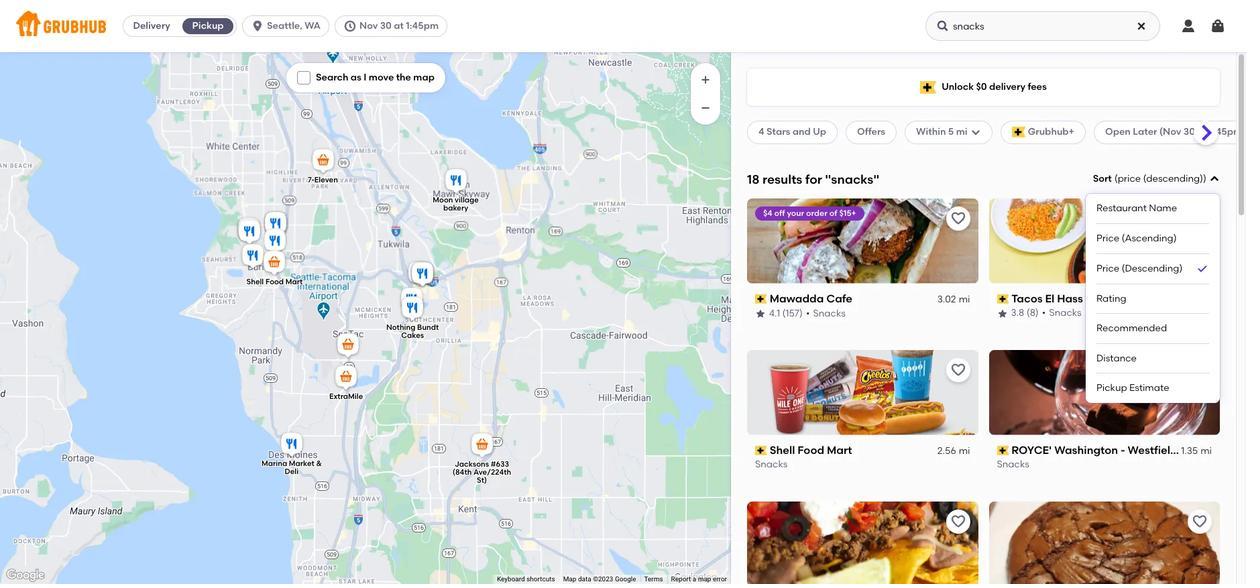 Task type: vqa. For each thing, say whether or not it's contained in the screenshot.
Mawadda Cafe icon
yes



Task type: describe. For each thing, give the bounding box(es) containing it.
"snacks"
[[825, 171, 880, 187]]

(84th
[[453, 468, 472, 476]]

subscription pass image
[[755, 295, 767, 304]]

southcenter
[[1181, 444, 1246, 457]]

Search for food, convenience, alcohol... search field
[[926, 11, 1161, 41]]

shell food mart inside map region
[[247, 277, 303, 286]]

mi for shell food mart
[[959, 445, 970, 457]]

$4
[[764, 209, 773, 218]]

4.1 (157)
[[770, 308, 803, 319]]

royce'
[[1012, 444, 1052, 457]]

at inside button
[[394, 20, 404, 32]]

save this restaurant button for tacos el hass logo
[[1188, 206, 1212, 231]]

mart inside map region
[[286, 277, 303, 286]]

restaurant
[[1097, 203, 1147, 214]]

delivery
[[133, 20, 170, 32]]

antojitos michalisco 1st ave logo image
[[747, 502, 979, 584]]

washington
[[1055, 444, 1118, 457]]

save this restaurant button for antojitos michalisco 1st ave logo
[[946, 510, 970, 534]]

3.8
[[1011, 308, 1025, 319]]

estimate
[[1130, 383, 1170, 394]]

fees
[[1028, 81, 1047, 92]]

svg image inside nov 30 at 1:45pm button
[[343, 19, 357, 33]]

3.8 (8)
[[1011, 308, 1039, 319]]

extramile image
[[333, 363, 360, 393]]

stars
[[767, 126, 791, 138]]

open
[[1106, 126, 1131, 138]]

save this restaurant image for antojitos michalisco 1st ave logo
[[950, 514, 966, 530]]

nothing
[[386, 323, 416, 332]]

1 vertical spatial food
[[798, 444, 825, 457]]

none field containing sort
[[1086, 172, 1220, 403]]

1 vertical spatial mart
[[827, 444, 852, 457]]

restaurant name
[[1097, 203, 1178, 214]]

3.02 mi
[[938, 294, 970, 305]]

pickup estimate
[[1097, 383, 1170, 394]]

18
[[747, 171, 760, 187]]

a
[[693, 576, 697, 583]]

marina market & deli image
[[278, 430, 305, 460]]

map
[[563, 576, 577, 583]]

seattle, wa button
[[242, 15, 335, 37]]

keyboard shortcuts button
[[497, 575, 555, 584]]

village
[[455, 195, 479, 204]]

4
[[759, 126, 765, 138]]

nov 30 at 1:45pm button
[[335, 15, 453, 37]]

marina
[[262, 459, 287, 468]]

name
[[1150, 203, 1178, 214]]

subscription pass image for royce' washington - westfield southcenter 
[[997, 446, 1009, 456]]

mi right 5
[[956, 126, 968, 138]]

hass
[[1057, 292, 1083, 305]]

1.35
[[1182, 445, 1198, 457]]

save this restaurant image for shell food mart
[[950, 362, 966, 378]]

error
[[713, 576, 727, 583]]

jacksons
[[455, 460, 489, 468]]

price (descending)
[[1097, 263, 1183, 274]]

tacos el hass image
[[236, 218, 263, 247]]

3.02
[[938, 294, 957, 305]]

mawadda cafe logo image
[[747, 198, 979, 284]]

(ascending)
[[1122, 233, 1177, 244]]

wa
[[305, 20, 321, 32]]

tacos el hass
[[1012, 292, 1083, 305]]

$15+
[[840, 209, 857, 218]]

1 horizontal spatial at
[[1198, 126, 1208, 138]]

keyboard
[[497, 576, 525, 583]]

map region
[[0, 0, 770, 584]]

terms
[[644, 576, 663, 583]]

rating
[[1097, 293, 1127, 304]]

$4 off your order of $15+
[[764, 209, 857, 218]]

• snacks for 4.1 (157)
[[806, 308, 846, 319]]

star icon image for 4.1
[[755, 308, 766, 319]]

tacos el hass link
[[997, 292, 1212, 307]]

shortcuts
[[527, 576, 555, 583]]

food inside map region
[[266, 277, 284, 286]]

list box containing restaurant name
[[1097, 194, 1210, 403]]

grubhub+
[[1028, 126, 1075, 138]]

moon village bakery
[[433, 195, 479, 212]]

4.1
[[770, 308, 780, 319]]

nov
[[360, 20, 378, 32]]

save this restaurant image for royce' washington - westfield southcenter 
[[1192, 362, 1208, 378]]

save this restaurant button for "royce' washington - westfield southcenter mall logo"
[[1188, 358, 1212, 382]]

1 vertical spatial 30
[[1184, 126, 1196, 138]]

mi for royce' washington - westfield southcenter 
[[1201, 445, 1212, 457]]

cafe
[[827, 292, 853, 305]]

&
[[316, 459, 322, 468]]

terms link
[[644, 576, 663, 583]]

happy lemon image
[[399, 285, 425, 315]]

save this restaurant button for shell food mart logo
[[946, 358, 970, 382]]

marina market & deli
[[262, 459, 322, 476]]

bundt
[[417, 323, 439, 332]]

©2023
[[593, 576, 614, 583]]

minus icon image
[[699, 101, 713, 115]]

st)
[[477, 476, 487, 485]]

moon village bakery image
[[443, 167, 470, 196]]

4 stars and up
[[759, 126, 827, 138]]

price for price (ascending)
[[1097, 233, 1120, 244]]

unlock $0 delivery fees
[[942, 81, 1047, 92]]

1:45pm)
[[1210, 126, 1246, 138]]

pickup button
[[180, 15, 236, 37]]

grubhub plus flag logo image for grubhub+
[[1012, 127, 1026, 138]]

plus icon image
[[699, 73, 713, 87]]

seattle, wa
[[267, 20, 321, 32]]

ave/224th
[[474, 468, 511, 476]]

-
[[1121, 444, 1126, 457]]

(nov
[[1160, 126, 1182, 138]]

extramile
[[329, 392, 363, 401]]

and
[[793, 126, 811, 138]]

royce' washington - westfield southcenter mall logo image
[[989, 350, 1220, 435]]

pickup for pickup estimate
[[1097, 383, 1128, 394]]

search
[[316, 72, 349, 83]]

(157)
[[783, 308, 803, 319]]



Task type: locate. For each thing, give the bounding box(es) containing it.
moon village bakery logo image
[[989, 502, 1220, 584]]

auntie anne's image
[[409, 260, 436, 290]]

0 horizontal spatial 30
[[380, 20, 392, 32]]

google
[[615, 576, 636, 583]]

1 horizontal spatial star icon image
[[997, 308, 1008, 319]]

pickup for pickup
[[192, 20, 224, 32]]

svg image
[[1210, 174, 1220, 185]]

jacksons #633 (84th ave/224th st)
[[453, 460, 511, 485]]

1 horizontal spatial shell
[[770, 444, 795, 457]]

(descending)
[[1122, 263, 1183, 274]]

svg image inside seattle, wa button
[[251, 19, 264, 33]]

1 horizontal spatial shell food mart
[[770, 444, 852, 457]]

ronnie's market image
[[240, 242, 266, 271]]

order
[[807, 209, 828, 218]]

nothing bundt cakes
[[386, 323, 439, 340]]

dairy queen image
[[235, 216, 262, 245]]

0 vertical spatial grubhub plus flag logo image
[[921, 81, 937, 94]]

1 horizontal spatial mart
[[827, 444, 852, 457]]

sea tac marathon image
[[335, 331, 362, 361]]

price down restaurant
[[1097, 233, 1120, 244]]

within
[[917, 126, 946, 138]]

1 vertical spatial at
[[1198, 126, 1208, 138]]

jacksons #633 (84th ave/224th st) image
[[469, 431, 496, 461]]

pickup right delivery button
[[192, 20, 224, 32]]

save this restaurant button
[[946, 206, 970, 231], [1188, 206, 1212, 231], [946, 358, 970, 382], [1188, 358, 1212, 382], [946, 510, 970, 534], [1188, 510, 1212, 534]]

1 vertical spatial price
[[1097, 263, 1120, 274]]

subscription pass image
[[997, 295, 1009, 304], [755, 446, 767, 456], [997, 446, 1009, 456]]

save this restaurant image for tacos el hass logo
[[1192, 211, 1208, 227]]

list box
[[1097, 194, 1210, 403]]

0 vertical spatial shell food mart
[[247, 277, 303, 286]]

shell food mart image
[[261, 249, 288, 278]]

mawadda cafe
[[770, 292, 853, 305]]

1.35 mi
[[1182, 445, 1212, 457]]

report a map error
[[671, 576, 727, 583]]

mi right '1.35' at the bottom
[[1201, 445, 1212, 457]]

svg image
[[1181, 18, 1197, 34], [1210, 18, 1226, 34], [251, 19, 264, 33], [343, 19, 357, 33], [937, 19, 950, 33], [1137, 21, 1147, 32], [300, 74, 308, 82], [971, 127, 981, 138]]

0 horizontal spatial shell food mart
[[247, 277, 303, 286]]

7-eleven
[[308, 176, 338, 184]]

star icon image
[[755, 308, 766, 319], [997, 308, 1008, 319]]

antojitos michalisco 1st ave image
[[262, 210, 289, 239]]

1 horizontal spatial 30
[[1184, 126, 1196, 138]]

mawadda cafe image
[[262, 210, 289, 239]]

30
[[380, 20, 392, 32], [1184, 126, 1196, 138]]

check icon image
[[1196, 262, 1210, 275]]

delivery
[[990, 81, 1026, 92]]

30 right (nov
[[1184, 126, 1196, 138]]

• snacks
[[806, 308, 846, 319], [1042, 308, 1082, 319]]

• right '(8)'
[[1042, 308, 1046, 319]]

as
[[351, 72, 362, 83]]

offers
[[857, 126, 886, 138]]

pierro bakery image
[[262, 227, 288, 257]]

1:45pm
[[406, 20, 439, 32]]

1 • from the left
[[806, 308, 810, 319]]

pickup
[[192, 20, 224, 32], [1097, 383, 1128, 394]]

None field
[[1086, 172, 1220, 403]]

moon
[[433, 195, 453, 204]]

0 horizontal spatial at
[[394, 20, 404, 32]]

star icon image left 4.1
[[755, 308, 766, 319]]

open later (nov 30 at 1:45pm)
[[1106, 126, 1246, 138]]

el
[[1046, 292, 1055, 305]]

0 vertical spatial 30
[[380, 20, 392, 32]]

star icon image left 3.8
[[997, 308, 1008, 319]]

1 • snacks from the left
[[806, 308, 846, 319]]

subscription pass image for tacos el hass
[[997, 295, 1009, 304]]

0 horizontal spatial food
[[266, 277, 284, 286]]

• for (157)
[[806, 308, 810, 319]]

price up rating
[[1097, 263, 1120, 274]]

mi
[[956, 126, 968, 138], [959, 294, 970, 305], [959, 445, 970, 457], [1201, 445, 1212, 457]]

save this restaurant button for moon village bakery logo
[[1188, 510, 1212, 534]]

2 price from the top
[[1097, 263, 1120, 274]]

map right a
[[698, 576, 711, 583]]

shell food mart logo image
[[747, 350, 979, 435]]

price (descending) option
[[1097, 254, 1210, 284]]

0 vertical spatial food
[[266, 277, 284, 286]]

2 star icon image from the left
[[997, 308, 1008, 319]]

1 horizontal spatial food
[[798, 444, 825, 457]]

0 vertical spatial price
[[1097, 233, 1120, 244]]

recommended
[[1097, 323, 1167, 334]]

mart down shell food mart logo
[[827, 444, 852, 457]]

grubhub plus flag logo image
[[921, 81, 937, 94], [1012, 127, 1026, 138]]

18 results for "snacks"
[[747, 171, 880, 187]]

mi right 2.56
[[959, 445, 970, 457]]

0 horizontal spatial star icon image
[[755, 308, 766, 319]]

mart down pierro bakery icon
[[286, 277, 303, 286]]

mart
[[286, 277, 303, 286], [827, 444, 852, 457]]

30 inside button
[[380, 20, 392, 32]]

30 right nov
[[380, 20, 392, 32]]

0 horizontal spatial • snacks
[[806, 308, 846, 319]]

tacos el hass logo image
[[989, 198, 1220, 284]]

subscription pass image inside tacos el hass link
[[997, 295, 1009, 304]]

google image
[[3, 567, 48, 584]]

keyboard shortcuts
[[497, 576, 555, 583]]

1 star icon image from the left
[[755, 308, 766, 319]]

price inside option
[[1097, 263, 1120, 274]]

of
[[830, 209, 838, 218]]

2 • snacks from the left
[[1042, 308, 1082, 319]]

subscription pass image for shell food mart
[[755, 446, 767, 456]]

0 horizontal spatial shell
[[247, 277, 264, 286]]

jamba image
[[406, 259, 433, 289]]

(8)
[[1027, 308, 1039, 319]]

• snacks down hass
[[1042, 308, 1082, 319]]

royce' washington - westfield southcenter mall image
[[409, 260, 436, 290]]

pickup inside button
[[192, 20, 224, 32]]

westfield
[[1128, 444, 1178, 457]]

#633
[[491, 460, 509, 468]]

• down the "mawadda cafe"
[[806, 308, 810, 319]]

later
[[1133, 126, 1158, 138]]

0 vertical spatial mart
[[286, 277, 303, 286]]

0 horizontal spatial grubhub plus flag logo image
[[921, 81, 937, 94]]

at left the 1:45pm
[[394, 20, 404, 32]]

2.56
[[938, 445, 957, 457]]

(descending)
[[1144, 173, 1204, 185]]

1 horizontal spatial •
[[1042, 308, 1046, 319]]

save this restaurant image
[[950, 211, 966, 227], [1192, 211, 1208, 227], [950, 514, 966, 530]]

star icon image for 3.8
[[997, 308, 1008, 319]]

grubhub plus flag logo image left grubhub+ at the top
[[1012, 127, 1026, 138]]

7 eleven image
[[310, 147, 337, 176]]

price
[[1118, 173, 1141, 185]]

)
[[1204, 173, 1207, 185]]

$0
[[976, 81, 987, 92]]

at
[[394, 20, 404, 32], [1198, 126, 1208, 138]]

0 horizontal spatial pickup
[[192, 20, 224, 32]]

(
[[1115, 173, 1118, 185]]

0 vertical spatial map
[[414, 72, 435, 83]]

1 vertical spatial shell food mart
[[770, 444, 852, 457]]

1 horizontal spatial pickup
[[1097, 383, 1128, 394]]

0 vertical spatial pickup
[[192, 20, 224, 32]]

pickup inside list box
[[1097, 383, 1128, 394]]

1 vertical spatial pickup
[[1097, 383, 1128, 394]]

royce' washington - westfield southcenter 
[[1012, 444, 1247, 457]]

map data ©2023 google
[[563, 576, 636, 583]]

off
[[775, 209, 785, 218]]

pickup down distance
[[1097, 383, 1128, 394]]

mi right 3.02
[[959, 294, 970, 305]]

for
[[806, 171, 822, 187]]

report a map error link
[[671, 576, 727, 583]]

0 horizontal spatial mart
[[286, 277, 303, 286]]

0 horizontal spatial map
[[414, 72, 435, 83]]

your
[[787, 209, 805, 218]]

• snacks down cafe
[[806, 308, 846, 319]]

1 horizontal spatial • snacks
[[1042, 308, 1082, 319]]

grubhub plus flag logo image for unlock $0 delivery fees
[[921, 81, 937, 94]]

0 horizontal spatial •
[[806, 308, 810, 319]]

main navigation navigation
[[0, 0, 1247, 52]]

tacos
[[1012, 292, 1043, 305]]

map
[[414, 72, 435, 83], [698, 576, 711, 583]]

shell inside map region
[[247, 277, 264, 286]]

up
[[813, 126, 827, 138]]

grubhub plus flag logo image left unlock
[[921, 81, 937, 94]]

1 vertical spatial map
[[698, 576, 711, 583]]

sort
[[1093, 173, 1112, 185]]

nothing bundt cakes image
[[399, 294, 426, 324]]

• snacks for 3.8 (8)
[[1042, 308, 1082, 319]]

delivery button
[[124, 15, 180, 37]]

2.56 mi
[[938, 445, 970, 457]]

sort ( price (descending) )
[[1093, 173, 1207, 185]]

seattle,
[[267, 20, 302, 32]]

distance
[[1097, 353, 1137, 364]]

search as i move the map
[[316, 72, 435, 83]]

deli
[[285, 467, 299, 476]]

1 vertical spatial shell
[[770, 444, 795, 457]]

1 horizontal spatial map
[[698, 576, 711, 583]]

5
[[949, 126, 954, 138]]

price for price (descending)
[[1097, 263, 1120, 274]]

0 vertical spatial shell
[[247, 277, 264, 286]]

within 5 mi
[[917, 126, 968, 138]]

0 vertical spatial at
[[394, 20, 404, 32]]

market
[[289, 459, 315, 468]]

• for (8)
[[1042, 308, 1046, 319]]

map right the
[[414, 72, 435, 83]]

at left 1:45pm)
[[1198, 126, 1208, 138]]

results
[[763, 171, 803, 187]]

move
[[369, 72, 394, 83]]

mawadda
[[770, 292, 824, 305]]

2 • from the left
[[1042, 308, 1046, 319]]

save this restaurant image
[[950, 362, 966, 378], [1192, 362, 1208, 378], [1192, 514, 1208, 530]]

mi for mawadda cafe
[[959, 294, 970, 305]]

1 horizontal spatial grubhub plus flag logo image
[[1012, 127, 1026, 138]]

1 price from the top
[[1097, 233, 1120, 244]]

the
[[396, 72, 411, 83]]

1 vertical spatial grubhub plus flag logo image
[[1012, 127, 1026, 138]]



